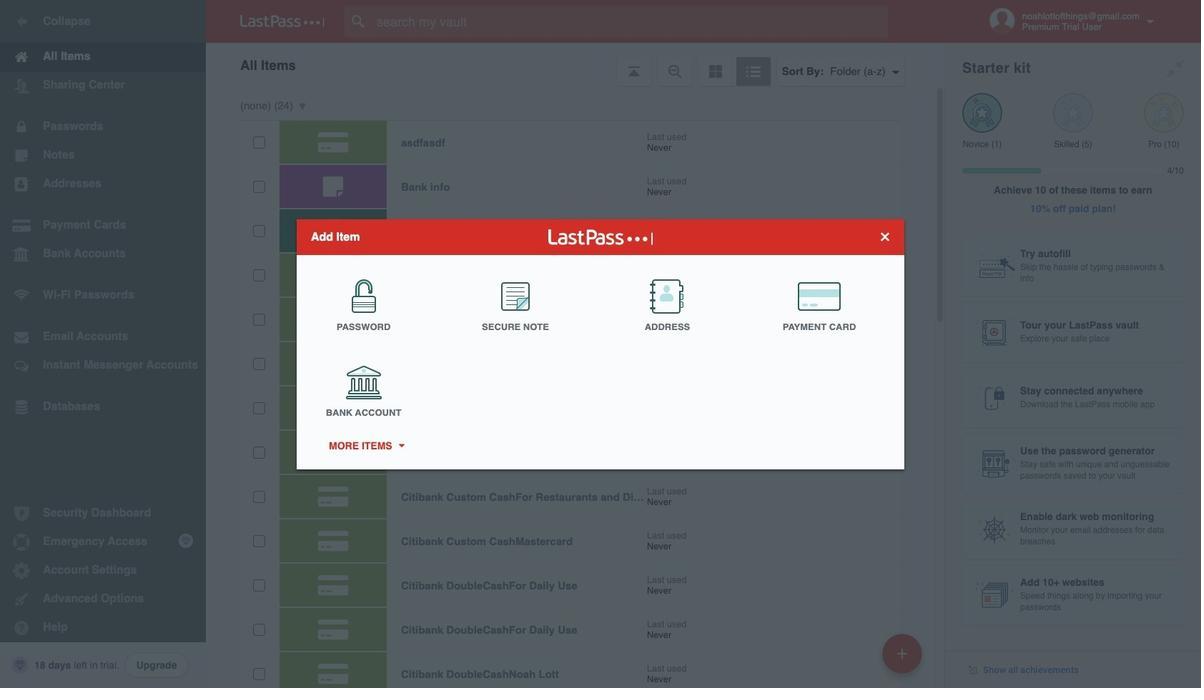 Task type: vqa. For each thing, say whether or not it's contained in the screenshot.
New item element
no



Task type: describe. For each thing, give the bounding box(es) containing it.
search my vault text field
[[345, 6, 916, 37]]

new item image
[[897, 649, 907, 659]]

main navigation navigation
[[0, 0, 206, 689]]

Search search field
[[345, 6, 916, 37]]



Task type: locate. For each thing, give the bounding box(es) containing it.
new item navigation
[[877, 630, 931, 689]]

dialog
[[297, 219, 905, 469]]

vault options navigation
[[206, 43, 945, 86]]

lastpass image
[[240, 15, 325, 28]]

caret right image
[[396, 444, 406, 448]]



